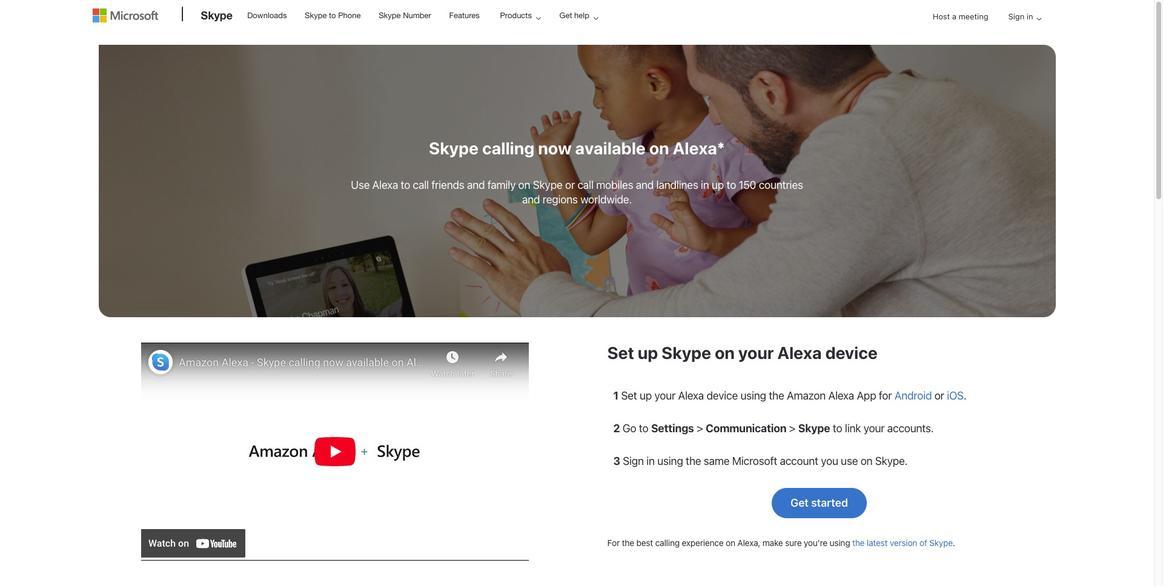Task type: vqa. For each thing, say whether or not it's contained in the screenshot.
the number within Get a local phone number and answer incoming calls from anywhere in the world with your Skype app. Available in 24 countries.
no



Task type: describe. For each thing, give the bounding box(es) containing it.
skype inside skype link
[[201, 8, 233, 22]]

of
[[920, 538, 928, 549]]

alexa up settings
[[679, 390, 704, 403]]

set up skype on your alexa device
[[608, 343, 878, 363]]

the left amazon
[[769, 390, 785, 403]]

the left latest
[[853, 538, 865, 549]]

or inside use alexa to call friends and family on skype or call mobiles and landlines in up to 150 countries and regions worldwide.
[[566, 179, 575, 192]]

family
[[488, 179, 516, 192]]

3 sign in using the same microsoft account you use on skype.
[[614, 455, 908, 468]]

in inside use alexa to call friends and family on skype or call mobiles and landlines in up to 150 countries and regions worldwide.
[[701, 179, 710, 192]]

skype inside the skype number link
[[379, 11, 401, 20]]

skype link
[[195, 1, 239, 33]]

up inside use alexa to call friends and family on skype or call mobiles and landlines in up to 150 countries and regions worldwide.
[[712, 179, 724, 192]]

version
[[890, 538, 918, 549]]

1 horizontal spatial calling
[[656, 538, 680, 549]]

0 horizontal spatial and
[[467, 179, 485, 192]]

alexa up amazon
[[778, 343, 822, 363]]

features link
[[444, 1, 485, 30]]

get for get started
[[791, 497, 809, 510]]

best
[[637, 538, 654, 549]]

0 vertical spatial device
[[826, 343, 878, 363]]

skype number link
[[374, 1, 437, 30]]

0 horizontal spatial your
[[655, 390, 676, 403]]

sign in link
[[999, 1, 1047, 32]]

sure
[[786, 538, 802, 549]]

0 vertical spatial set
[[608, 343, 635, 363]]

skype to phone
[[305, 11, 361, 20]]

go
[[623, 423, 637, 435]]

the left same
[[686, 455, 702, 468]]

1 call from the left
[[413, 179, 429, 192]]

to right go
[[639, 423, 649, 435]]

1 > from the left
[[697, 423, 704, 435]]

mobiles
[[597, 179, 634, 192]]

arrow down image
[[1033, 12, 1047, 26]]

main content containing skype calling now available on alexa*
[[0, 39, 1155, 587]]

0 horizontal spatial device
[[707, 390, 738, 403]]

experience
[[682, 538, 724, 549]]

2 call from the left
[[578, 179, 594, 192]]

1 vertical spatial using
[[658, 455, 684, 468]]

1 vertical spatial or
[[935, 390, 945, 403]]

features
[[449, 11, 480, 20]]

0 vertical spatial using
[[741, 390, 767, 403]]

friends
[[432, 179, 465, 192]]

skype inside use alexa to call friends and family on skype or call mobiles and landlines in up to 150 countries and regions worldwide.
[[533, 179, 563, 192]]

2 vertical spatial using
[[830, 538, 851, 549]]

microsoft
[[733, 455, 778, 468]]

1 horizontal spatial and
[[523, 193, 540, 206]]

to left phone
[[329, 11, 336, 20]]

menu bar containing host a meeting
[[92, 1, 1062, 64]]

regions
[[543, 193, 578, 206]]

2 go to settings > communication > skype to link your accounts.
[[614, 423, 934, 435]]

ios link
[[948, 390, 964, 403]]

2 vertical spatial your
[[864, 423, 885, 435]]

available
[[576, 138, 646, 158]]

worldwide.
[[581, 193, 632, 206]]

0 horizontal spatial calling
[[483, 138, 535, 158]]

skype calling now available on alexa*
[[429, 138, 726, 158]]

you
[[822, 455, 839, 468]]

alexa,
[[738, 538, 761, 549]]

skype number
[[379, 11, 432, 20]]

now
[[538, 138, 572, 158]]



Task type: locate. For each thing, give the bounding box(es) containing it.
> down 1 set up your alexa device using the amazon alexa app for android or ios . at the right
[[790, 423, 796, 435]]

2 horizontal spatial using
[[830, 538, 851, 549]]

or up regions
[[566, 179, 575, 192]]

host a meeting link
[[924, 1, 999, 32]]

link
[[846, 423, 862, 435]]

1 horizontal spatial .
[[964, 390, 967, 403]]

0 vertical spatial up
[[712, 179, 724, 192]]

get help button
[[550, 1, 609, 30]]

downloads link
[[242, 1, 292, 30]]

0 horizontal spatial using
[[658, 455, 684, 468]]

meeting
[[959, 12, 989, 21]]

you're
[[804, 538, 828, 549]]

sign left arrow down image
[[1009, 12, 1025, 21]]

.
[[964, 390, 967, 403], [954, 538, 956, 549]]

alexa
[[373, 179, 398, 192], [778, 343, 822, 363], [679, 390, 704, 403], [829, 390, 855, 403]]

android link
[[895, 390, 933, 403]]

1 horizontal spatial in
[[701, 179, 710, 192]]

1 horizontal spatial get
[[791, 497, 809, 510]]

1 vertical spatial your
[[655, 390, 676, 403]]

host
[[933, 12, 951, 21]]

set
[[608, 343, 635, 363], [622, 390, 638, 403]]

to left 150
[[727, 179, 737, 192]]

2 vertical spatial up
[[640, 390, 652, 403]]

1 vertical spatial in
[[701, 179, 710, 192]]

150
[[739, 179, 757, 192]]

0 vertical spatial get
[[560, 11, 573, 20]]

sign inside main content
[[623, 455, 644, 468]]

sign right 3
[[623, 455, 644, 468]]

your up 1 set up your alexa device using the amazon alexa app for android or ios . at the right
[[739, 343, 774, 363]]

your right link
[[864, 423, 885, 435]]

1 horizontal spatial device
[[826, 343, 878, 363]]

countries
[[759, 179, 804, 192]]

skype.
[[876, 455, 908, 468]]

landlines
[[657, 179, 699, 192]]

1 horizontal spatial or
[[935, 390, 945, 403]]

1 vertical spatial .
[[954, 538, 956, 549]]

use
[[351, 179, 370, 192]]

in right 3
[[647, 455, 655, 468]]

1 vertical spatial sign
[[623, 455, 644, 468]]

and right mobiles
[[636, 179, 654, 192]]

same
[[704, 455, 730, 468]]

2 vertical spatial in
[[647, 455, 655, 468]]

the right for
[[622, 538, 635, 549]]

calling right best
[[656, 538, 680, 549]]

>
[[697, 423, 704, 435], [790, 423, 796, 435]]

3
[[614, 455, 621, 468]]

number
[[403, 11, 432, 20]]

your up settings
[[655, 390, 676, 403]]

2 > from the left
[[790, 423, 796, 435]]

call left the "friends"
[[413, 179, 429, 192]]

device up communication
[[707, 390, 738, 403]]

0 horizontal spatial or
[[566, 179, 575, 192]]

get for get help
[[560, 11, 573, 20]]

using up communication
[[741, 390, 767, 403]]

menu bar
[[92, 1, 1062, 64]]

to
[[329, 11, 336, 20], [401, 179, 411, 192], [727, 179, 737, 192], [639, 423, 649, 435], [833, 423, 843, 435]]

. right of
[[954, 538, 956, 549]]

using
[[741, 390, 767, 403], [658, 455, 684, 468], [830, 538, 851, 549]]

device up app
[[826, 343, 878, 363]]

use alexa to call friends and family on skype or call mobiles and landlines in up to 150 countries and regions worldwide.
[[351, 179, 804, 206]]

1 vertical spatial get
[[791, 497, 809, 510]]

and
[[467, 179, 485, 192], [636, 179, 654, 192], [523, 193, 540, 206]]

0 horizontal spatial sign
[[623, 455, 644, 468]]

0 vertical spatial sign
[[1009, 12, 1025, 21]]

make
[[763, 538, 784, 549]]

0 vertical spatial in
[[1027, 12, 1034, 21]]

0 vertical spatial calling
[[483, 138, 535, 158]]

> right settings
[[697, 423, 704, 435]]

skype inside skype to phone link
[[305, 11, 327, 20]]

main content
[[0, 39, 1155, 587]]

or left "ios" link
[[935, 390, 945, 403]]

1 horizontal spatial your
[[739, 343, 774, 363]]

in
[[1027, 12, 1034, 21], [701, 179, 710, 192], [647, 455, 655, 468]]

device
[[826, 343, 878, 363], [707, 390, 738, 403]]

the latest version of skype link
[[853, 538, 954, 549]]

1 set up your alexa device using the amazon alexa app for android or ios .
[[614, 390, 967, 403]]

2 horizontal spatial and
[[636, 179, 654, 192]]

get left help
[[560, 11, 573, 20]]

sign
[[1009, 12, 1025, 21], [623, 455, 644, 468]]

0 horizontal spatial get
[[560, 11, 573, 20]]

alexa right use
[[373, 179, 398, 192]]

downloads
[[247, 11, 287, 20]]

get started link
[[772, 489, 867, 519]]

. right android link
[[964, 390, 967, 403]]

call up worldwide.
[[578, 179, 594, 192]]

set right 1
[[622, 390, 638, 403]]

sign inside menu bar
[[1009, 12, 1025, 21]]

to left link
[[833, 423, 843, 435]]

0 vertical spatial your
[[739, 343, 774, 363]]

a
[[953, 12, 957, 21]]

1 horizontal spatial call
[[578, 179, 594, 192]]

using down settings
[[658, 455, 684, 468]]

0 vertical spatial .
[[964, 390, 967, 403]]

using right you're
[[830, 538, 851, 549]]

get inside dropdown button
[[560, 11, 573, 20]]

alexa left app
[[829, 390, 855, 403]]

calling
[[483, 138, 535, 158], [656, 538, 680, 549]]

app
[[857, 390, 877, 403]]

get started
[[791, 497, 849, 510]]

1 horizontal spatial sign
[[1009, 12, 1025, 21]]

skype
[[201, 8, 233, 22], [305, 11, 327, 20], [379, 11, 401, 20], [429, 138, 479, 158], [533, 179, 563, 192], [662, 343, 712, 363], [799, 423, 831, 435], [930, 538, 954, 549]]

sign in
[[1009, 12, 1034, 21]]

0 horizontal spatial .
[[954, 538, 956, 549]]

products button
[[490, 1, 551, 30]]

0 horizontal spatial in
[[647, 455, 655, 468]]

your
[[739, 343, 774, 363], [655, 390, 676, 403], [864, 423, 885, 435]]

get
[[560, 11, 573, 20], [791, 497, 809, 510]]

amazon
[[787, 390, 826, 403]]

ios
[[948, 390, 964, 403]]

1 vertical spatial device
[[707, 390, 738, 403]]

accounts.
[[888, 423, 934, 435]]

1 vertical spatial calling
[[656, 538, 680, 549]]

and left regions
[[523, 193, 540, 206]]

account
[[780, 455, 819, 468]]

phone
[[338, 11, 361, 20]]

to left the "friends"
[[401, 179, 411, 192]]

use
[[841, 455, 859, 468]]

for the best calling experience on alexa, make sure you're using the latest version of skype .
[[608, 538, 956, 549]]

get left started at the right of page
[[791, 497, 809, 510]]

started
[[812, 497, 849, 510]]

1 horizontal spatial >
[[790, 423, 796, 435]]

0 horizontal spatial >
[[697, 423, 704, 435]]

microsoft image
[[92, 8, 158, 22]]

set up 1
[[608, 343, 635, 363]]

2 horizontal spatial in
[[1027, 12, 1034, 21]]

in right landlines
[[701, 179, 710, 192]]

calling up the family
[[483, 138, 535, 158]]

latest
[[867, 538, 888, 549]]

help
[[575, 11, 590, 20]]

2
[[614, 423, 620, 435]]

alexa inside use alexa to call friends and family on skype or call mobiles and landlines in up to 150 countries and regions worldwide.
[[373, 179, 398, 192]]

get help
[[560, 11, 590, 20]]

0 horizontal spatial call
[[413, 179, 429, 192]]

up
[[712, 179, 724, 192], [638, 343, 658, 363], [640, 390, 652, 403]]

1 horizontal spatial using
[[741, 390, 767, 403]]

on
[[650, 138, 670, 158], [519, 179, 531, 192], [715, 343, 735, 363], [861, 455, 873, 468], [726, 538, 736, 549]]

on inside use alexa to call friends and family on skype or call mobiles and landlines in up to 150 countries and regions worldwide.
[[519, 179, 531, 192]]

1
[[614, 390, 619, 403]]

in inside menu bar
[[1027, 12, 1034, 21]]

in right meeting
[[1027, 12, 1034, 21]]

0 vertical spatial or
[[566, 179, 575, 192]]

host a meeting
[[933, 12, 989, 21]]

android
[[895, 390, 933, 403]]

for
[[879, 390, 893, 403]]

2 horizontal spatial your
[[864, 423, 885, 435]]

or
[[566, 179, 575, 192], [935, 390, 945, 403]]

and left the family
[[467, 179, 485, 192]]

products
[[500, 11, 532, 20]]

1 vertical spatial up
[[638, 343, 658, 363]]

alexa*
[[673, 138, 726, 158]]

1 vertical spatial set
[[622, 390, 638, 403]]

skype to phone link
[[299, 1, 366, 30]]

for
[[608, 538, 620, 549]]

settings
[[652, 423, 694, 435]]

communication
[[706, 423, 787, 435]]

the
[[769, 390, 785, 403], [686, 455, 702, 468], [622, 538, 635, 549], [853, 538, 865, 549]]

call
[[413, 179, 429, 192], [578, 179, 594, 192]]



